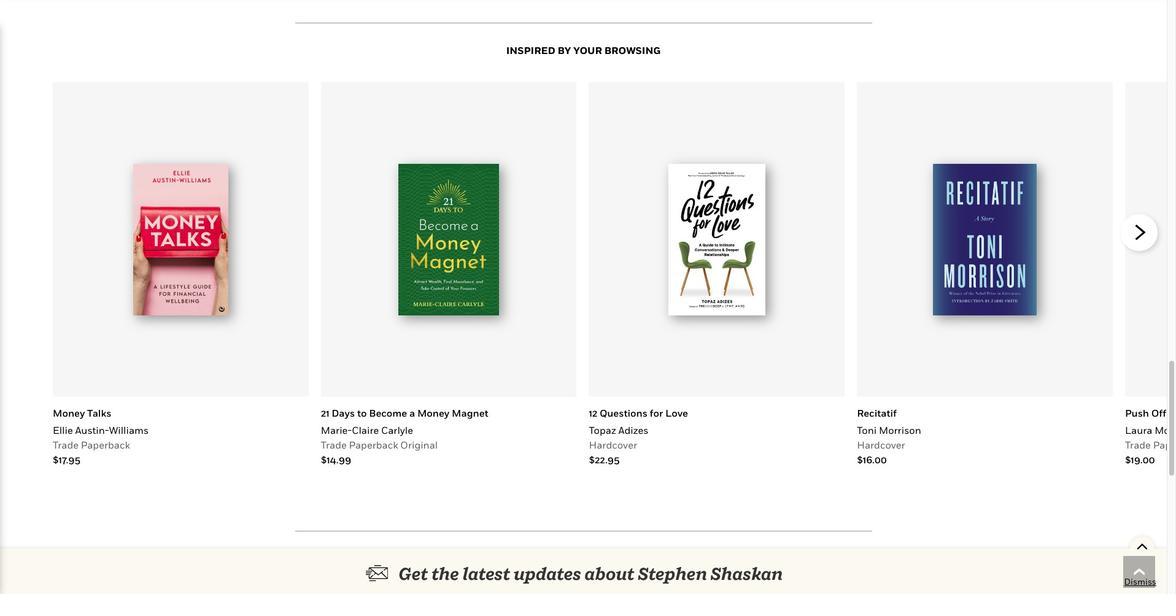 Task type: vqa. For each thing, say whether or not it's contained in the screenshot.
LEVEL within Children's Level 1 Readers
no



Task type: describe. For each thing, give the bounding box(es) containing it.
by
[[558, 45, 571, 57]]

1 vertical spatial news
[[528, 582, 547, 592]]

topaz
[[589, 424, 617, 437]]

days
[[332, 407, 355, 420]]

0 vertical spatial news
[[460, 558, 489, 572]]

updates
[[514, 564, 582, 584]]

your
[[574, 45, 603, 57]]

0 horizontal spatial stephen
[[598, 582, 629, 592]]

money talks ellie austin-williams trade paperback $17.95
[[53, 407, 149, 466]]

book cover image for hardcover
[[669, 164, 766, 316]]

latest
[[463, 564, 511, 584]]

4 book cover image from the left
[[934, 164, 1038, 316]]

austin-
[[75, 424, 109, 437]]

12 questions for love topaz adizes hardcover $22.95
[[589, 407, 689, 466]]

0 horizontal spatial shaskan
[[631, 582, 663, 592]]

adizes
[[619, 424, 649, 437]]

for
[[650, 407, 664, 420]]

book cover image for paperback
[[133, 164, 228, 316]]

trade inside 21 days to become a money magnet marie-claire carlyle trade paperback original $14.99
[[321, 439, 347, 451]]

to
[[357, 407, 367, 420]]

more
[[701, 558, 730, 572]]

inspired by your browsing
[[507, 45, 661, 57]]

magnet
[[452, 407, 489, 420]]

inspired
[[507, 45, 556, 57]]

get news about children's books, authors, and more
[[437, 558, 730, 572]]

hardcover inside recitatif toni morrison hardcover $16.00
[[858, 439, 906, 451]]

$14.99
[[321, 454, 352, 466]]

morrison
[[880, 424, 922, 437]]

children's
[[528, 558, 585, 572]]

also get news about:
[[497, 582, 573, 592]]

and
[[676, 558, 699, 572]]

hardcover inside 12 questions for love topaz adizes hardcover $22.95
[[589, 439, 638, 451]]

$19.00
[[1126, 454, 1156, 466]]

1 horizontal spatial stephen
[[638, 564, 708, 584]]

carlyle
[[381, 424, 413, 437]]

get
[[515, 582, 527, 592]]

laura
[[1126, 424, 1153, 437]]

talks
[[87, 407, 111, 420]]



Task type: locate. For each thing, give the bounding box(es) containing it.
books,
[[587, 558, 624, 572]]

1 horizontal spatial trade
[[321, 439, 347, 451]]

a
[[410, 407, 415, 420]]

1 horizontal spatial shaskan
[[711, 564, 783, 584]]

book cover image
[[133, 164, 228, 316], [399, 164, 499, 316], [669, 164, 766, 316], [934, 164, 1038, 316]]

browsing
[[605, 45, 661, 57]]

recitatif toni morrison hardcover $16.00
[[858, 407, 922, 466]]

1 horizontal spatial money
[[418, 407, 450, 420]]

hardcover
[[589, 439, 638, 451], [858, 439, 906, 451]]

1 horizontal spatial paperback
[[349, 439, 398, 451]]

claire
[[352, 424, 379, 437]]

2 hardcover from the left
[[858, 439, 906, 451]]

paperback down claire
[[349, 439, 398, 451]]

money up the "ellie"
[[53, 407, 85, 420]]

trade inside money talks ellie austin-williams trade paperback $17.95
[[53, 439, 79, 451]]

paperback inside money talks ellie austin-williams trade paperback $17.95
[[81, 439, 130, 451]]

2 horizontal spatial trade
[[1126, 439, 1152, 451]]

3 book cover image from the left
[[669, 164, 766, 316]]

news right get
[[528, 582, 547, 592]]

get the latest updates about stephen shaskan
[[399, 564, 783, 584]]

0 horizontal spatial trade
[[53, 439, 79, 451]]

1 book cover image from the left
[[133, 164, 228, 316]]

shaskan right and
[[711, 564, 783, 584]]

2 paperback from the left
[[349, 439, 398, 451]]

$16.00
[[858, 454, 888, 466]]

1 horizontal spatial news
[[528, 582, 547, 592]]

push off fr laura mcko trade pape $19.00
[[1126, 407, 1177, 466]]

authors,
[[626, 558, 674, 572]]

money
[[53, 407, 85, 420], [418, 407, 450, 420]]

questions
[[600, 407, 648, 420]]

1 horizontal spatial get
[[437, 558, 457, 572]]

2 book cover image from the left
[[399, 164, 499, 316]]

money inside money talks ellie austin-williams trade paperback $17.95
[[53, 407, 85, 420]]

dismiss link
[[1125, 576, 1157, 588]]

paperback
[[81, 439, 130, 451], [349, 439, 398, 451]]

news right the
[[460, 558, 489, 572]]

also
[[497, 582, 513, 592]]

love
[[666, 407, 689, 420]]

off
[[1152, 407, 1167, 420]]

1 hardcover from the left
[[589, 439, 638, 451]]

the
[[432, 564, 459, 584]]

3 trade from the left
[[1126, 439, 1152, 451]]

trade up $17.95
[[53, 439, 79, 451]]

marie-
[[321, 424, 352, 437]]

toni
[[858, 424, 877, 437]]

shaskan
[[711, 564, 783, 584], [631, 582, 663, 592]]

get for get news about children's books, authors, and more
[[437, 558, 457, 572]]

hardcover up $22.95
[[589, 439, 638, 451]]

williams
[[109, 424, 149, 437]]

trade down laura
[[1126, 439, 1152, 451]]

get for get the latest updates about stephen shaskan
[[399, 564, 428, 584]]

0 horizontal spatial paperback
[[81, 439, 130, 451]]

2 trade from the left
[[321, 439, 347, 451]]

21 days to become a money magnet marie-claire carlyle trade paperback original $14.99
[[321, 407, 489, 466]]

1 horizontal spatial hardcover
[[858, 439, 906, 451]]

stephen
[[638, 564, 708, 584], [598, 582, 629, 592]]

ellie
[[53, 424, 73, 437]]

hardcover up the $16.00
[[858, 439, 906, 451]]

money inside 21 days to become a money magnet marie-claire carlyle trade paperback original $14.99
[[418, 407, 450, 420]]

fr
[[1169, 407, 1177, 420]]

trade inside "push off fr laura mcko trade pape $19.00"
[[1126, 439, 1152, 451]]

about
[[492, 558, 526, 572], [585, 564, 635, 584]]

dismiss
[[1125, 577, 1157, 587]]

pape
[[1154, 439, 1177, 451]]

1 trade from the left
[[53, 439, 79, 451]]

trade for laura
[[1126, 439, 1152, 451]]

$22.95
[[589, 454, 620, 466]]

become
[[369, 407, 407, 420]]

trade
[[53, 439, 79, 451], [321, 439, 347, 451], [1126, 439, 1152, 451]]

1 money from the left
[[53, 407, 85, 420]]

expand/collapse sign up banner image
[[1137, 537, 1149, 555]]

trade up $14.99
[[321, 439, 347, 451]]

$17.95
[[53, 454, 80, 466]]

0 horizontal spatial news
[[460, 558, 489, 572]]

mcko
[[1156, 424, 1177, 437]]

0 horizontal spatial money
[[53, 407, 85, 420]]

stephen shaskan
[[598, 582, 663, 592]]

book cover image for magnet
[[399, 164, 499, 316]]

1 horizontal spatial about
[[585, 564, 635, 584]]

paperback inside 21 days to become a money magnet marie-claire carlyle trade paperback original $14.99
[[349, 439, 398, 451]]

1 paperback from the left
[[81, 439, 130, 451]]

news
[[460, 558, 489, 572], [528, 582, 547, 592]]

about:
[[549, 582, 573, 592]]

21
[[321, 407, 330, 420]]

0 horizontal spatial about
[[492, 558, 526, 572]]

12
[[589, 407, 598, 420]]

get left latest
[[437, 558, 457, 572]]

trade for austin-
[[53, 439, 79, 451]]

get
[[437, 558, 457, 572], [399, 564, 428, 584]]

money right a
[[418, 407, 450, 420]]

shaskan down authors,
[[631, 582, 663, 592]]

push
[[1126, 407, 1150, 420]]

paperback down austin-
[[81, 439, 130, 451]]

2 money from the left
[[418, 407, 450, 420]]

0 horizontal spatial get
[[399, 564, 428, 584]]

get left the
[[399, 564, 428, 584]]

recitatif
[[858, 407, 897, 420]]

0 horizontal spatial hardcover
[[589, 439, 638, 451]]

original
[[401, 439, 438, 451]]



